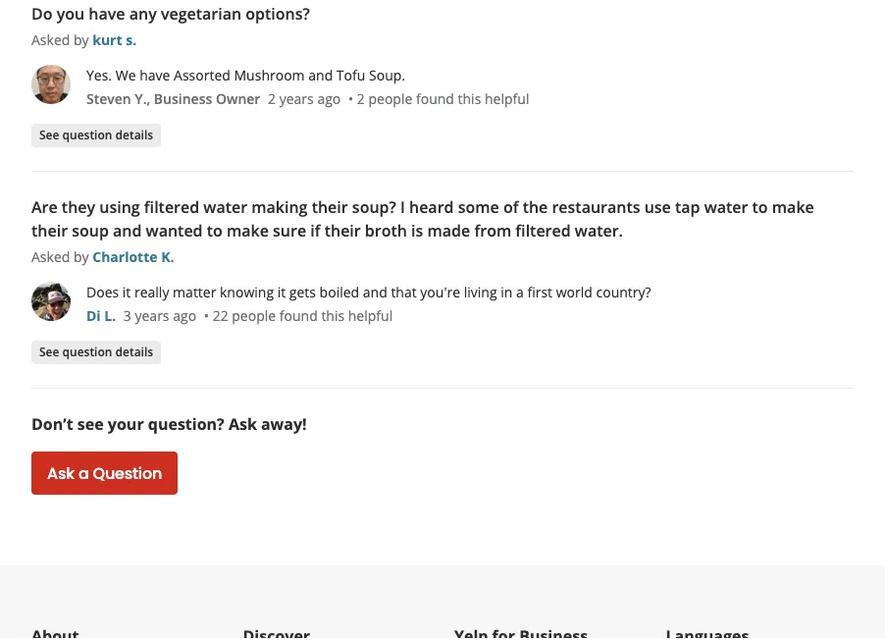 Task type: describe. For each thing, give the bounding box(es) containing it.
3
[[124, 306, 131, 324]]

does
[[86, 282, 119, 301]]

does it really matter knowing it gets boiled and that you're living in a first world country?
[[86, 282, 651, 301]]

see question details for have
[[39, 127, 153, 143]]

charlotte k. link
[[92, 247, 174, 266]]

see for do you have any vegetarian options?
[[39, 127, 59, 143]]

are they using filtered water making their soup? i heard some of the restaurants use tap water to make their soup and wanted to make sure if their broth is made from filtered water. asked by charlotte k.
[[31, 196, 814, 266]]

yes.  we have assorted mushroom and tofu soup.
[[86, 65, 405, 84]]

restaurants
[[552, 196, 640, 217]]

charlotte
[[92, 247, 158, 266]]

you're
[[420, 282, 460, 301]]

from
[[475, 220, 512, 241]]

k.
[[161, 247, 174, 266]]

l.
[[104, 306, 116, 324]]

2 years ago
[[268, 89, 341, 107]]

country?
[[596, 282, 651, 301]]

details for using
[[115, 344, 153, 360]]

first
[[528, 282, 553, 301]]

using
[[99, 196, 140, 217]]

1 water from the left
[[204, 196, 247, 217]]

away!
[[261, 413, 307, 434]]

some
[[458, 196, 499, 217]]

water.
[[575, 220, 623, 241]]

ago for making
[[173, 306, 196, 324]]

have for any
[[89, 3, 125, 24]]

0 vertical spatial to
[[752, 196, 768, 217]]

your
[[108, 413, 144, 434]]

soup.
[[369, 65, 405, 84]]

we
[[116, 65, 136, 84]]

gets
[[289, 282, 316, 301]]

kurt
[[92, 30, 122, 49]]

0 horizontal spatial ask
[[47, 462, 75, 484]]

soup?
[[352, 196, 396, 217]]

0 vertical spatial filtered
[[144, 196, 199, 217]]

have for assorted
[[140, 65, 170, 84]]

question
[[93, 462, 162, 484]]

don't
[[31, 413, 73, 434]]

years for water
[[135, 306, 169, 324]]

see question details link for using
[[31, 341, 161, 364]]

2 it from the left
[[277, 282, 286, 301]]

by inside are they using filtered water making their soup? i heard some of the restaurants use tap water to make their soup and wanted to make sure if their broth is made from filtered water. asked by charlotte k.
[[74, 247, 89, 266]]

di
[[86, 306, 101, 324]]

business
[[154, 89, 212, 107]]

1 vertical spatial filtered
[[516, 220, 571, 241]]

wanted
[[146, 220, 203, 241]]

1 vertical spatial to
[[207, 220, 223, 241]]

0 horizontal spatial a
[[78, 462, 89, 484]]

matter
[[173, 282, 216, 301]]

this for making
[[321, 306, 345, 324]]

you
[[57, 3, 85, 24]]

question?
[[148, 413, 225, 434]]

found for options?
[[416, 89, 454, 107]]

y.,
[[135, 89, 150, 107]]

soup
[[72, 220, 109, 241]]

see question details for using
[[39, 344, 153, 360]]

and inside are they using filtered water making their soup? i heard some of the restaurants use tap water to make their soup and wanted to make sure if their broth is made from filtered water. asked by charlotte k.
[[113, 220, 142, 241]]

really
[[134, 282, 169, 301]]

they
[[62, 196, 95, 217]]

i
[[400, 196, 405, 217]]

tap
[[675, 196, 700, 217]]

ask a question link
[[31, 452, 178, 495]]

world
[[556, 282, 593, 301]]

tofu
[[337, 65, 366, 84]]

made
[[427, 220, 470, 241]]

ask a question
[[47, 462, 162, 484]]

22
[[213, 306, 228, 324]]

their right if
[[325, 220, 361, 241]]

helpful for options?
[[485, 89, 529, 107]]

of
[[503, 196, 519, 217]]

1 it from the left
[[123, 282, 131, 301]]

assorted
[[174, 65, 231, 84]]

do
[[31, 3, 53, 24]]



Task type: locate. For each thing, give the bounding box(es) containing it.
years down mushroom in the left top of the page
[[279, 89, 314, 107]]

see up don't
[[39, 344, 59, 360]]

2 details from the top
[[115, 344, 153, 360]]

1 see question details from the top
[[39, 127, 153, 143]]

asked down "are"
[[31, 247, 70, 266]]

0 vertical spatial asked
[[31, 30, 70, 49]]

kurt s. link
[[92, 30, 137, 49]]

1 vertical spatial ago
[[173, 306, 196, 324]]

people down the knowing
[[232, 306, 276, 324]]

2 by from the top
[[74, 247, 89, 266]]

1 vertical spatial make
[[227, 220, 269, 241]]

mushroom
[[234, 65, 305, 84]]

2 water from the left
[[704, 196, 748, 217]]

1 vertical spatial this
[[321, 306, 345, 324]]

asked down 'do'
[[31, 30, 70, 49]]

0 vertical spatial ago
[[317, 89, 341, 107]]

yes.
[[86, 65, 112, 84]]

see question details link down the steven
[[31, 124, 161, 147]]

water
[[204, 196, 247, 217], [704, 196, 748, 217]]

0 horizontal spatial 2
[[268, 89, 276, 107]]

knowing
[[220, 282, 274, 301]]

2 for 2 people found this helpful
[[357, 89, 365, 107]]

water left 'making'
[[204, 196, 247, 217]]

it left gets
[[277, 282, 286, 301]]

1 horizontal spatial to
[[752, 196, 768, 217]]

3 years ago
[[124, 306, 196, 324]]

2 for 2 years ago
[[268, 89, 276, 107]]

if
[[310, 220, 321, 241]]

options?
[[246, 3, 310, 24]]

a right in
[[516, 282, 524, 301]]

and left that
[[363, 282, 387, 301]]

0 vertical spatial details
[[115, 127, 153, 143]]

1 horizontal spatial years
[[279, 89, 314, 107]]

have inside do you have any vegetarian options? asked by kurt s.
[[89, 3, 125, 24]]

2 question from the top
[[62, 344, 112, 360]]

make
[[772, 196, 814, 217], [227, 220, 269, 241]]

0 vertical spatial a
[[516, 282, 524, 301]]

1 vertical spatial years
[[135, 306, 169, 324]]

any
[[129, 3, 157, 24]]

to right "tap"
[[752, 196, 768, 217]]

1 horizontal spatial and
[[308, 65, 333, 84]]

2 people found this helpful
[[357, 89, 529, 107]]

see question details down the steven
[[39, 127, 153, 143]]

by down soup
[[74, 247, 89, 266]]

helpful for making
[[348, 306, 393, 324]]

years down really
[[135, 306, 169, 324]]

0 vertical spatial by
[[74, 30, 89, 49]]

asked inside do you have any vegetarian options? asked by kurt s.
[[31, 30, 70, 49]]

filtered down the
[[516, 220, 571, 241]]

0 vertical spatial see question details link
[[31, 124, 161, 147]]

1 horizontal spatial filtered
[[516, 220, 571, 241]]

1 asked from the top
[[31, 30, 70, 49]]

22 people found this helpful
[[213, 306, 393, 324]]

2 down mushroom in the left top of the page
[[268, 89, 276, 107]]

1 see question details link from the top
[[31, 124, 161, 147]]

1 vertical spatial ask
[[47, 462, 75, 484]]

vegetarian
[[161, 3, 242, 24]]

ago
[[317, 89, 341, 107], [173, 306, 196, 324]]

in
[[501, 282, 513, 301]]

question
[[62, 127, 112, 143], [62, 344, 112, 360]]

use
[[645, 196, 671, 217]]

see question details link for have
[[31, 124, 161, 147]]

1 2 from the left
[[268, 89, 276, 107]]

see question details link down the di
[[31, 341, 161, 364]]

0 vertical spatial this
[[458, 89, 481, 107]]

see question details link
[[31, 124, 161, 147], [31, 341, 161, 364]]

0 vertical spatial see question details
[[39, 127, 153, 143]]

1 horizontal spatial it
[[277, 282, 286, 301]]

details for have
[[115, 127, 153, 143]]

1 horizontal spatial this
[[458, 89, 481, 107]]

ask left away!
[[229, 413, 257, 434]]

0 horizontal spatial to
[[207, 220, 223, 241]]

by inside do you have any vegetarian options? asked by kurt s.
[[74, 30, 89, 49]]

0 vertical spatial make
[[772, 196, 814, 217]]

people down soup.
[[369, 89, 413, 107]]

see question details
[[39, 127, 153, 143], [39, 344, 153, 360]]

question for you
[[62, 127, 112, 143]]

see
[[77, 413, 104, 434]]

is
[[411, 220, 423, 241]]

0 horizontal spatial and
[[113, 220, 142, 241]]

their down "are"
[[31, 220, 68, 241]]

a
[[516, 282, 524, 301], [78, 462, 89, 484]]

1 horizontal spatial found
[[416, 89, 454, 107]]

see question details down the di
[[39, 344, 153, 360]]

0 vertical spatial ask
[[229, 413, 257, 434]]

see
[[39, 127, 59, 143], [39, 344, 59, 360]]

1 vertical spatial have
[[140, 65, 170, 84]]

ask
[[229, 413, 257, 434], [47, 462, 75, 484]]

water right "tap"
[[704, 196, 748, 217]]

0 vertical spatial years
[[279, 89, 314, 107]]

question down the di
[[62, 344, 112, 360]]

and
[[308, 65, 333, 84], [113, 220, 142, 241], [363, 282, 387, 301]]

0 horizontal spatial have
[[89, 3, 125, 24]]

1 vertical spatial details
[[115, 344, 153, 360]]

broth
[[365, 220, 407, 241]]

1 details from the top
[[115, 127, 153, 143]]

sure
[[273, 220, 306, 241]]

boiled
[[320, 282, 359, 301]]

1 vertical spatial people
[[232, 306, 276, 324]]

have
[[89, 3, 125, 24], [140, 65, 170, 84]]

0 horizontal spatial found
[[280, 306, 318, 324]]

it up 3 at left
[[123, 282, 131, 301]]

2 2 from the left
[[357, 89, 365, 107]]

0 vertical spatial helpful
[[485, 89, 529, 107]]

asked inside are they using filtered water making their soup? i heard some of the restaurants use tap water to make their soup and wanted to make sure if their broth is made from filtered water. asked by charlotte k.
[[31, 247, 70, 266]]

1 horizontal spatial have
[[140, 65, 170, 84]]

people for options?
[[369, 89, 413, 107]]

2 vertical spatial and
[[363, 282, 387, 301]]

0 horizontal spatial water
[[204, 196, 247, 217]]

2 down tofu
[[357, 89, 365, 107]]

ago for options?
[[317, 89, 341, 107]]

and up 2 years ago
[[308, 65, 333, 84]]

making
[[252, 196, 308, 217]]

years for vegetarian
[[279, 89, 314, 107]]

see up "are"
[[39, 127, 59, 143]]

0 vertical spatial have
[[89, 3, 125, 24]]

living
[[464, 282, 497, 301]]

2 see question details link from the top
[[31, 341, 161, 364]]

1 horizontal spatial helpful
[[485, 89, 529, 107]]

2
[[268, 89, 276, 107], [357, 89, 365, 107]]

1 vertical spatial and
[[113, 220, 142, 241]]

1 vertical spatial a
[[78, 462, 89, 484]]

1 vertical spatial by
[[74, 247, 89, 266]]

ago down matter
[[173, 306, 196, 324]]

are
[[31, 196, 58, 217]]

helpful
[[485, 89, 529, 107], [348, 306, 393, 324]]

to right wanted
[[207, 220, 223, 241]]

the
[[523, 196, 548, 217]]

and down using
[[113, 220, 142, 241]]

0 vertical spatial people
[[369, 89, 413, 107]]

ask down don't
[[47, 462, 75, 484]]

details down y.,
[[115, 127, 153, 143]]

people for making
[[232, 306, 276, 324]]

1 vertical spatial see
[[39, 344, 59, 360]]

owner
[[216, 89, 260, 107]]

s.
[[126, 30, 137, 49]]

don't see your question? ask away!
[[31, 413, 307, 434]]

steven y., business owner
[[86, 89, 260, 107]]

found for making
[[280, 306, 318, 324]]

0 vertical spatial found
[[416, 89, 454, 107]]

1 vertical spatial asked
[[31, 247, 70, 266]]

details
[[115, 127, 153, 143], [115, 344, 153, 360]]

by left kurt
[[74, 30, 89, 49]]

1 by from the top
[[74, 30, 89, 49]]

1 horizontal spatial ago
[[317, 89, 341, 107]]

to
[[752, 196, 768, 217], [207, 220, 223, 241]]

years
[[279, 89, 314, 107], [135, 306, 169, 324]]

question for they
[[62, 344, 112, 360]]

filtered up wanted
[[144, 196, 199, 217]]

have up kurt
[[89, 3, 125, 24]]

this
[[458, 89, 481, 107], [321, 306, 345, 324]]

by
[[74, 30, 89, 49], [74, 247, 89, 266]]

filtered
[[144, 196, 199, 217], [516, 220, 571, 241]]

1 horizontal spatial ask
[[229, 413, 257, 434]]

0 horizontal spatial ago
[[173, 306, 196, 324]]

di l.
[[86, 306, 116, 324]]

1 see from the top
[[39, 127, 59, 143]]

0 horizontal spatial make
[[227, 220, 269, 241]]

0 horizontal spatial people
[[232, 306, 276, 324]]

found
[[416, 89, 454, 107], [280, 306, 318, 324]]

0 horizontal spatial this
[[321, 306, 345, 324]]

0 horizontal spatial filtered
[[144, 196, 199, 217]]

1 vertical spatial found
[[280, 306, 318, 324]]

0 vertical spatial and
[[308, 65, 333, 84]]

people
[[369, 89, 413, 107], [232, 306, 276, 324]]

steven
[[86, 89, 131, 107]]

1 vertical spatial helpful
[[348, 306, 393, 324]]

heard
[[409, 196, 454, 217]]

their
[[312, 196, 348, 217], [31, 220, 68, 241], [325, 220, 361, 241]]

question down the steven
[[62, 127, 112, 143]]

1 vertical spatial question
[[62, 344, 112, 360]]

do you have any vegetarian options? asked by kurt s.
[[31, 3, 310, 49]]

2 see from the top
[[39, 344, 59, 360]]

it
[[123, 282, 131, 301], [277, 282, 286, 301]]

1 vertical spatial see question details link
[[31, 341, 161, 364]]

1 horizontal spatial make
[[772, 196, 814, 217]]

2 see question details from the top
[[39, 344, 153, 360]]

0 horizontal spatial it
[[123, 282, 131, 301]]

details down 3 at left
[[115, 344, 153, 360]]

have up y.,
[[140, 65, 170, 84]]

see for are they using filtered water making their soup? i heard some of the restaurants use tap water to make their soup and wanted to make sure if their broth is made from filtered water.
[[39, 344, 59, 360]]

ago down tofu
[[317, 89, 341, 107]]

1 horizontal spatial people
[[369, 89, 413, 107]]

1 horizontal spatial 2
[[357, 89, 365, 107]]

0 horizontal spatial helpful
[[348, 306, 393, 324]]

1 horizontal spatial a
[[516, 282, 524, 301]]

1 vertical spatial see question details
[[39, 344, 153, 360]]

2 horizontal spatial and
[[363, 282, 387, 301]]

0 vertical spatial see
[[39, 127, 59, 143]]

1 horizontal spatial water
[[704, 196, 748, 217]]

di l. link
[[86, 306, 116, 324]]

their up if
[[312, 196, 348, 217]]

asked
[[31, 30, 70, 49], [31, 247, 70, 266]]

that
[[391, 282, 417, 301]]

0 horizontal spatial years
[[135, 306, 169, 324]]

1 question from the top
[[62, 127, 112, 143]]

this for options?
[[458, 89, 481, 107]]

0 vertical spatial question
[[62, 127, 112, 143]]

2 asked from the top
[[31, 247, 70, 266]]

a left question
[[78, 462, 89, 484]]



Task type: vqa. For each thing, say whether or not it's contained in the screenshot.
second See from the top of the page
yes



